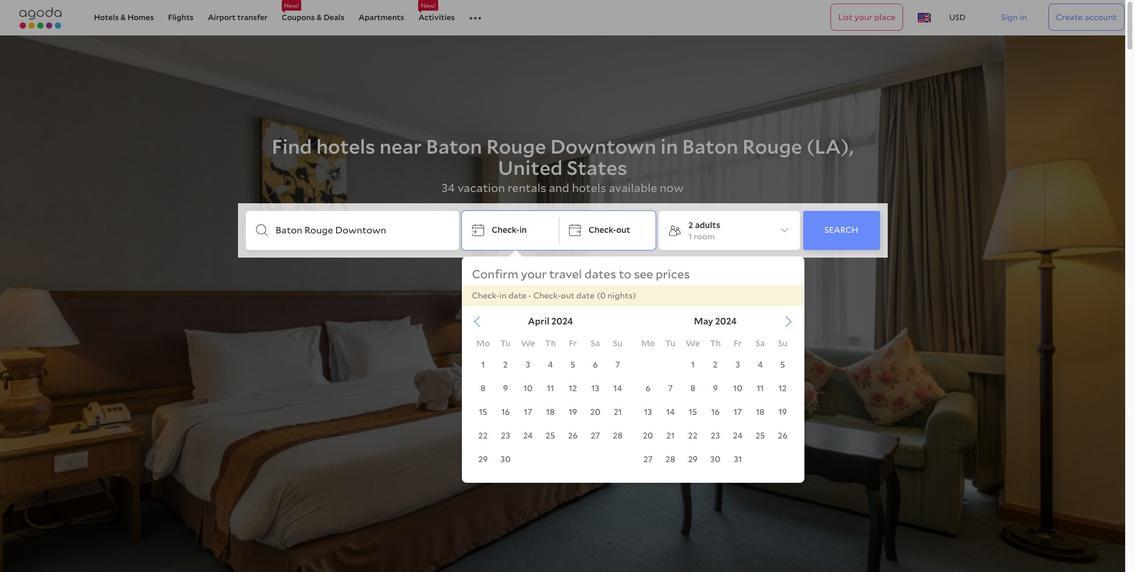 Task type: locate. For each thing, give the bounding box(es) containing it.
1 horizontal spatial new!
[[421, 2, 436, 9]]

1 horizontal spatial 7
[[669, 384, 673, 393]]

0 horizontal spatial rouge
[[487, 135, 546, 158]]

26 inside the april 2024 grid
[[568, 431, 578, 440]]

1 horizontal spatial 19
[[779, 407, 788, 417]]

1 horizontal spatial 18
[[756, 407, 765, 417]]

1 horizontal spatial 22
[[689, 431, 698, 440]]

create account
[[1057, 12, 1118, 22]]

2 for may
[[713, 360, 718, 369]]

1 vertical spatial 27
[[644, 455, 653, 464]]

10
[[524, 384, 533, 393], [734, 384, 743, 393]]

0 horizontal spatial out
[[561, 291, 575, 300]]

1 4 from the left
[[548, 360, 553, 369]]

0 horizontal spatial 12
[[569, 384, 577, 393]]

row containing 27
[[637, 448, 794, 471]]

new! inside new! coupons & deals
[[284, 2, 299, 9]]

3 for may 2024
[[736, 360, 741, 369]]

3 down april
[[526, 360, 531, 369]]

1 1 from the left
[[482, 360, 485, 369]]

0 horizontal spatial 13
[[592, 384, 600, 393]]

1 su from the left
[[613, 339, 623, 348]]

23 inside the april 2024 grid
[[501, 431, 511, 440]]

1 & from the left
[[120, 13, 126, 22]]

8
[[481, 384, 486, 393], [691, 384, 696, 393]]

th down may 2024
[[710, 339, 721, 348]]

1 vertical spatial 20
[[643, 431, 654, 440]]

2 26 from the left
[[778, 431, 788, 440]]

transfer
[[238, 13, 268, 22]]

airport transfer link
[[208, 0, 268, 35]]

check- up dates
[[589, 225, 617, 235]]

& right hotels
[[120, 13, 126, 22]]

fr
[[569, 339, 577, 348], [734, 339, 742, 348]]

out
[[617, 225, 631, 235], [561, 291, 575, 300]]

1 horizontal spatial 30
[[711, 455, 721, 464]]

1 vertical spatial out
[[561, 291, 575, 300]]

0 horizontal spatial hotels
[[316, 135, 376, 158]]

0 vertical spatial 27
[[591, 431, 600, 440]]

1 horizontal spatial 13
[[644, 407, 653, 417]]

0 horizontal spatial sa
[[591, 339, 600, 348]]

3 down may 2024
[[736, 360, 741, 369]]

new! up activities
[[421, 2, 436, 9]]

th inside may 2024 grid
[[710, 339, 721, 348]]

2 25 from the left
[[756, 431, 766, 440]]

row containing 6
[[637, 377, 794, 400]]

1 row group from the left
[[472, 353, 629, 471]]

in inside "sign in" button
[[1020, 12, 1028, 22]]

th for april
[[545, 339, 556, 348]]

1 horizontal spatial row group
[[637, 353, 794, 471]]

check- down confirm
[[472, 291, 500, 300]]

9 inside may 2024 grid
[[713, 384, 718, 393]]

5 for april 2024
[[571, 360, 576, 369]]

new! inside new! activities
[[421, 2, 436, 9]]

0 horizontal spatial 17
[[524, 407, 533, 417]]

1 horizontal spatial 2
[[713, 360, 718, 369]]

0 horizontal spatial 8
[[481, 384, 486, 393]]

1 inside the april 2024 grid
[[482, 360, 485, 369]]

0 horizontal spatial mo
[[477, 339, 490, 348]]

22
[[479, 431, 488, 440], [689, 431, 698, 440]]

2 th from the left
[[710, 339, 721, 348]]

1 horizontal spatial baton
[[683, 135, 739, 158]]

1 horizontal spatial th
[[710, 339, 721, 348]]

tu inside may 2024 grid
[[666, 339, 676, 348]]

0 vertical spatial 14
[[614, 384, 623, 393]]

2 19 from the left
[[779, 407, 788, 417]]

2 29 from the left
[[689, 455, 698, 464]]

23
[[501, 431, 511, 440], [711, 431, 720, 440]]

1 9 from the left
[[503, 384, 508, 393]]

row group
[[472, 353, 629, 471], [637, 353, 794, 471]]

sa inside may 2024 grid
[[756, 339, 765, 348]]

22 inside may 2024 grid
[[689, 431, 698, 440]]

& left the deals
[[317, 13, 322, 22]]

1 horizontal spatial 6
[[646, 384, 651, 393]]

2 12 from the left
[[779, 384, 787, 393]]

available
[[609, 181, 658, 195]]

1 horizontal spatial su
[[778, 339, 788, 348]]

1 5 from the left
[[571, 360, 576, 369]]

in
[[1020, 12, 1028, 22], [661, 135, 678, 158], [520, 225, 527, 235], [500, 291, 507, 300]]

Enter a destination or property text field
[[276, 224, 448, 236]]

0 horizontal spatial 16
[[502, 407, 510, 417]]

0 horizontal spatial 24
[[524, 431, 533, 440]]

1 23 from the left
[[501, 431, 511, 440]]

2 5 from the left
[[781, 360, 786, 369]]

4
[[548, 360, 553, 369], [758, 360, 763, 369]]

1 26 from the left
[[568, 431, 578, 440]]

6 inside row
[[646, 384, 651, 393]]

1 vertical spatial 14
[[667, 407, 675, 417]]

1 horizontal spatial 27
[[644, 455, 653, 464]]

1 for april 2024
[[482, 360, 485, 369]]

1 19 from the left
[[569, 407, 578, 417]]

15 inside may 2024 grid
[[689, 407, 698, 417]]

0 horizontal spatial 29
[[479, 455, 488, 464]]

1 18 from the left
[[546, 407, 555, 417]]

create
[[1057, 12, 1084, 22]]

1 we from the left
[[521, 339, 535, 348]]

sa for april 2024
[[591, 339, 600, 348]]

2024 right april
[[552, 316, 573, 327]]

su for april 2024
[[613, 339, 623, 348]]

2 4 from the left
[[758, 360, 763, 369]]

2 fr from the left
[[734, 339, 742, 348]]

1 22 from the left
[[479, 431, 488, 440]]

0 horizontal spatial 7
[[616, 360, 621, 369]]

su inside the april 2024 grid
[[613, 339, 623, 348]]

0 vertical spatial your
[[855, 12, 873, 22]]

0 horizontal spatial 18
[[546, 407, 555, 417]]

1 new! from the left
[[284, 2, 299, 9]]

29 inside the april 2024 grid
[[479, 455, 488, 464]]

0 horizontal spatial 3
[[526, 360, 531, 369]]

2 22 from the left
[[689, 431, 698, 440]]

1 horizontal spatial &
[[317, 13, 322, 22]]

1 horizontal spatial fr
[[734, 339, 742, 348]]

10 inside the april 2024 grid
[[524, 384, 533, 393]]

we down april
[[521, 339, 535, 348]]

1 29 from the left
[[479, 455, 488, 464]]

23 inside may 2024 grid
[[711, 431, 720, 440]]

april
[[528, 316, 550, 327]]

1 vertical spatial 7
[[669, 384, 673, 393]]

1 vertical spatial 13
[[644, 407, 653, 417]]

1 horizontal spatial 24
[[733, 431, 743, 440]]

16 inside the april 2024 grid
[[502, 407, 510, 417]]

2024 right may
[[716, 316, 737, 327]]

0 horizontal spatial su
[[613, 339, 623, 348]]

find
[[272, 135, 312, 158]]

search
[[825, 225, 859, 235]]

hotels down the states
[[572, 181, 607, 195]]

your inside button
[[855, 12, 873, 22]]

12 inside the april 2024 grid
[[569, 384, 577, 393]]

2 adults
[[689, 220, 721, 230]]

2 15 from the left
[[689, 407, 698, 417]]

fr inside the april 2024 grid
[[569, 339, 577, 348]]

2 1 from the left
[[692, 360, 695, 369]]

11 inside may 2024 grid
[[757, 384, 764, 393]]

row containing 29
[[472, 448, 629, 471]]

1 horizontal spatial 9
[[713, 384, 718, 393]]

check- up confirm
[[492, 225, 520, 235]]

1 horizontal spatial 3
[[736, 360, 741, 369]]

rouge left (la),
[[743, 135, 803, 158]]

1 8 from the left
[[481, 384, 486, 393]]

new!
[[284, 2, 299, 9], [421, 2, 436, 9]]

0 horizontal spatial 5
[[571, 360, 576, 369]]

0 horizontal spatial 10
[[524, 384, 533, 393]]

1 30 from the left
[[501, 455, 511, 464]]

2 11 from the left
[[757, 384, 764, 393]]

29
[[479, 455, 488, 464], [689, 455, 698, 464]]

activities
[[419, 13, 455, 22]]

apartments link
[[359, 0, 405, 35]]

row
[[472, 335, 629, 352], [637, 335, 794, 352], [472, 353, 629, 376], [637, 353, 794, 376], [472, 377, 629, 400], [637, 377, 794, 400], [472, 401, 629, 423], [637, 401, 794, 423], [472, 424, 629, 447], [637, 424, 794, 447], [472, 448, 629, 471], [637, 448, 794, 471]]

1 horizontal spatial 26
[[778, 431, 788, 440]]

0 horizontal spatial tu
[[501, 339, 511, 348]]

check- for check-in
[[492, 225, 520, 235]]

0 horizontal spatial 21
[[614, 407, 622, 417]]

2 18 from the left
[[756, 407, 765, 417]]

1 horizontal spatial sa
[[756, 339, 765, 348]]

7
[[616, 360, 621, 369], [669, 384, 673, 393]]

0 vertical spatial 28
[[613, 431, 623, 440]]

date left (0
[[577, 291, 595, 300]]

11
[[547, 384, 554, 393], [757, 384, 764, 393]]

in down rentals
[[520, 225, 527, 235]]

0 horizontal spatial 15
[[479, 407, 488, 417]]

we down may
[[686, 339, 700, 348]]

2 10 from the left
[[734, 384, 743, 393]]

13 inside may 2024 grid
[[644, 407, 653, 417]]

13
[[592, 384, 600, 393], [644, 407, 653, 417]]

2 9 from the left
[[713, 384, 718, 393]]

rouge
[[487, 135, 546, 158], [743, 135, 803, 158]]

2024 for april 2024
[[552, 316, 573, 327]]

1 horizontal spatial 28
[[666, 455, 676, 464]]

baton up 34
[[426, 135, 482, 158]]

1 horizontal spatial tu
[[666, 339, 676, 348]]

flights link
[[168, 0, 194, 35]]

out down available
[[617, 225, 631, 235]]

baton
[[426, 135, 482, 158], [683, 135, 739, 158]]

sa
[[591, 339, 600, 348], [756, 339, 765, 348]]

hotels
[[94, 13, 119, 22]]

april 2024
[[528, 316, 573, 327]]

may 2024 grid
[[637, 316, 794, 472]]

26
[[568, 431, 578, 440], [778, 431, 788, 440]]

1 fr from the left
[[569, 339, 577, 348]]

1 vertical spatial 21
[[667, 431, 675, 440]]

3 inside may 2024 grid
[[736, 360, 741, 369]]

0 horizontal spatial 9
[[503, 384, 508, 393]]

we for april
[[521, 339, 535, 348]]

your up -
[[521, 267, 547, 281]]

2 24 from the left
[[733, 431, 743, 440]]

0 horizontal spatial th
[[545, 339, 556, 348]]

1 12 from the left
[[569, 384, 577, 393]]

0 horizontal spatial &
[[120, 13, 126, 22]]

1 horizontal spatial 29
[[689, 455, 698, 464]]

14 inside the april 2024 grid
[[614, 384, 623, 393]]

th inside grid
[[545, 339, 556, 348]]

0 horizontal spatial 22
[[479, 431, 488, 440]]

fr inside may 2024 grid
[[734, 339, 742, 348]]

0 horizontal spatial 6
[[593, 360, 598, 369]]

out down "travel"
[[561, 291, 575, 300]]

in up now
[[661, 135, 678, 158]]

fr down april 2024
[[569, 339, 577, 348]]

31
[[734, 455, 742, 464]]

1 th from the left
[[545, 339, 556, 348]]

12 inside may 2024 grid
[[779, 384, 787, 393]]

1 horizontal spatial 4
[[758, 360, 763, 369]]

15
[[479, 407, 488, 417], [689, 407, 698, 417]]

2 tu from the left
[[666, 339, 676, 348]]

your right list
[[855, 12, 873, 22]]

check-
[[492, 225, 520, 235], [589, 225, 617, 235], [472, 291, 500, 300], [534, 291, 561, 300]]

1 sa from the left
[[591, 339, 600, 348]]

baton up now
[[683, 135, 739, 158]]

1 17 from the left
[[524, 407, 533, 417]]

2 new! from the left
[[421, 2, 436, 9]]

your
[[855, 12, 873, 22], [521, 267, 547, 281]]

find hotels near baton rouge downtown in baton rouge (la), united states 34 vacation rentals and hotels available now
[[272, 135, 854, 195]]

2 30 from the left
[[711, 455, 721, 464]]

we for may
[[686, 339, 700, 348]]

10 inside may 2024 grid
[[734, 384, 743, 393]]

27
[[591, 431, 600, 440], [644, 455, 653, 464]]

1 11 from the left
[[547, 384, 554, 393]]

new! activities
[[419, 2, 455, 22]]

travel
[[550, 267, 582, 281]]

19 inside may 2024 grid
[[779, 407, 788, 417]]

confirm
[[472, 267, 519, 281]]

fr for april 2024
[[569, 339, 577, 348]]

we
[[521, 339, 535, 348], [686, 339, 700, 348]]

rouge up rentals
[[487, 135, 546, 158]]

1 inside may 2024 grid
[[692, 360, 695, 369]]

we inside may 2024 grid
[[686, 339, 700, 348]]

25
[[546, 431, 556, 440], [756, 431, 766, 440]]

1 2024 from the left
[[552, 316, 573, 327]]

2 mo from the left
[[642, 339, 655, 348]]

2 we from the left
[[686, 339, 700, 348]]

su inside may 2024 grid
[[778, 339, 788, 348]]

mo
[[477, 339, 490, 348], [642, 339, 655, 348]]

3 inside the april 2024 grid
[[526, 360, 531, 369]]

coupons
[[282, 13, 315, 22]]

0 horizontal spatial 27
[[591, 431, 600, 440]]

0 horizontal spatial row group
[[472, 353, 629, 471]]

16
[[502, 407, 510, 417], [712, 407, 720, 417]]

1 for may 2024
[[692, 360, 695, 369]]

& inside new! coupons & deals
[[317, 13, 322, 22]]

5 inside may 2024 grid
[[781, 360, 786, 369]]

28 inside may 2024 grid
[[666, 455, 676, 464]]

in down confirm
[[500, 291, 507, 300]]

2
[[503, 360, 508, 369], [713, 360, 718, 369]]

row containing 15
[[472, 401, 629, 423]]

1 vertical spatial 28
[[666, 455, 676, 464]]

1 tu from the left
[[501, 339, 511, 348]]

2 su from the left
[[778, 339, 788, 348]]

date
[[509, 291, 527, 300], [577, 291, 595, 300]]

1 horizontal spatial 17
[[734, 407, 742, 417]]

hotels & homes link
[[94, 0, 154, 35]]

0 vertical spatial 13
[[592, 384, 600, 393]]

1 horizontal spatial 16
[[712, 407, 720, 417]]

we inside the april 2024 grid
[[521, 339, 535, 348]]

1 horizontal spatial out
[[617, 225, 631, 235]]

sa inside the april 2024 grid
[[591, 339, 600, 348]]

states
[[567, 156, 628, 180]]

30 inside the april 2024 grid
[[501, 455, 511, 464]]

tu inside the april 2024 grid
[[501, 339, 511, 348]]

2 & from the left
[[317, 13, 322, 22]]

1 24 from the left
[[524, 431, 533, 440]]

0 horizontal spatial 2024
[[552, 316, 573, 327]]

1 vertical spatial 6
[[646, 384, 651, 393]]

14
[[614, 384, 623, 393], [667, 407, 675, 417]]

21 image
[[469, 13, 482, 25]]

0 horizontal spatial new!
[[284, 2, 299, 9]]

1 horizontal spatial 2024
[[716, 316, 737, 327]]

0 horizontal spatial 14
[[614, 384, 623, 393]]

0 horizontal spatial 11
[[547, 384, 554, 393]]

fr down may 2024
[[734, 339, 742, 348]]

5
[[571, 360, 576, 369], [781, 360, 786, 369]]

0 horizontal spatial we
[[521, 339, 535, 348]]

2 16 from the left
[[712, 407, 720, 417]]

th for may
[[710, 339, 721, 348]]

1 horizontal spatial 20
[[643, 431, 654, 440]]

0 horizontal spatial fr
[[569, 339, 577, 348]]

mo inside may 2024 grid
[[642, 339, 655, 348]]

9
[[503, 384, 508, 393], [713, 384, 718, 393]]

row group for may
[[637, 353, 794, 471]]

2 row group from the left
[[637, 353, 794, 471]]

25 inside may 2024 grid
[[756, 431, 766, 440]]

1 10 from the left
[[524, 384, 533, 393]]

1 15 from the left
[[479, 407, 488, 417]]

su
[[613, 339, 623, 348], [778, 339, 788, 348]]

in for check-in
[[520, 225, 527, 235]]

0 horizontal spatial 23
[[501, 431, 511, 440]]

0 horizontal spatial date
[[509, 291, 527, 300]]

apartments
[[359, 13, 405, 22]]

1 horizontal spatial 25
[[756, 431, 766, 440]]

2 adults 1 room
[[689, 220, 721, 241]]

2 3 from the left
[[736, 360, 741, 369]]

0 vertical spatial 21
[[614, 407, 622, 417]]

0 horizontal spatial your
[[521, 267, 547, 281]]

5 inside the april 2024 grid
[[571, 360, 576, 369]]

0 horizontal spatial 28
[[613, 431, 623, 440]]

search button
[[804, 211, 880, 250]]

13 inside the april 2024 grid
[[592, 384, 600, 393]]

17
[[524, 407, 533, 417], [734, 407, 742, 417]]

12 image
[[782, 227, 789, 234]]

19
[[569, 407, 578, 417], [779, 407, 788, 417]]

18 inside may 2024 grid
[[756, 407, 765, 417]]

coupons & deals link
[[282, 0, 345, 35]]

1 mo from the left
[[477, 339, 490, 348]]

1 horizontal spatial date
[[577, 291, 595, 300]]

0 vertical spatial 7
[[616, 360, 621, 369]]

th down april 2024
[[545, 339, 556, 348]]

1 2 from the left
[[503, 360, 508, 369]]

1 horizontal spatial 15
[[689, 407, 698, 417]]

dates
[[585, 267, 617, 281]]

in for check-in date - check-out date (0 nights)
[[500, 291, 507, 300]]

tu
[[501, 339, 511, 348], [666, 339, 676, 348]]

30
[[501, 455, 511, 464], [711, 455, 721, 464]]

28
[[613, 431, 623, 440], [666, 455, 676, 464]]

0 vertical spatial 20
[[591, 407, 601, 417]]

2024 for may 2024
[[716, 316, 737, 327]]

mo inside the april 2024 grid
[[477, 339, 490, 348]]

2 2 from the left
[[713, 360, 718, 369]]

2 rouge from the left
[[743, 135, 803, 158]]

1 horizontal spatial 8
[[691, 384, 696, 393]]

new! up coupons
[[284, 2, 299, 9]]

29 inside may 2024 grid
[[689, 455, 698, 464]]

in right sign
[[1020, 12, 1028, 22]]

agoda hero banner image
[[0, 35, 1126, 572]]

1 horizontal spatial 14
[[667, 407, 675, 417]]

0 horizontal spatial 19
[[569, 407, 578, 417]]

0 horizontal spatial baton
[[426, 135, 482, 158]]

2 8 from the left
[[691, 384, 696, 393]]

18 inside the april 2024 grid
[[546, 407, 555, 417]]

24
[[524, 431, 533, 440], [733, 431, 743, 440]]

18
[[546, 407, 555, 417], [756, 407, 765, 417]]

0 horizontal spatial 4
[[548, 360, 553, 369]]

1 3 from the left
[[526, 360, 531, 369]]

1 25 from the left
[[546, 431, 556, 440]]

hotels right the find
[[316, 135, 376, 158]]

2 sa from the left
[[756, 339, 765, 348]]

21
[[614, 407, 622, 417], [667, 431, 675, 440]]

april 2024 grid
[[472, 316, 629, 472]]

2 23 from the left
[[711, 431, 720, 440]]

your for travel
[[521, 267, 547, 281]]

0 horizontal spatial 2
[[503, 360, 508, 369]]

date left -
[[509, 291, 527, 300]]

new! for coupons
[[284, 2, 299, 9]]

1 horizontal spatial 5
[[781, 360, 786, 369]]

1 horizontal spatial hotels
[[572, 181, 607, 195]]

2 17 from the left
[[734, 407, 742, 417]]

2 2024 from the left
[[716, 316, 737, 327]]

1 16 from the left
[[502, 407, 510, 417]]

(la),
[[807, 135, 854, 158]]

3
[[526, 360, 531, 369], [736, 360, 741, 369]]



Task type: describe. For each thing, give the bounding box(es) containing it.
activities link
[[419, 0, 455, 35]]

21 inside the april 2024 grid
[[614, 407, 622, 417]]

and
[[549, 181, 570, 195]]

0 horizontal spatial 20
[[591, 407, 601, 417]]

check- right -
[[534, 291, 561, 300]]

sign in
[[1002, 12, 1028, 22]]

25 inside the april 2024 grid
[[546, 431, 556, 440]]

confirm your travel dates to see prices
[[472, 267, 693, 281]]

flights
[[168, 13, 194, 22]]

27 inside the april 2024 grid
[[591, 431, 600, 440]]

see
[[634, 267, 653, 281]]

now
[[660, 181, 684, 195]]

28 inside the april 2024 grid
[[613, 431, 623, 440]]

tu for may 2024
[[666, 339, 676, 348]]

16 inside may 2024 grid
[[712, 407, 720, 417]]

15 inside the april 2024 grid
[[479, 407, 488, 417]]

row group for april
[[472, 353, 629, 471]]

14 inside may 2024 grid
[[667, 407, 675, 417]]

2 date from the left
[[577, 291, 595, 300]]

7 inside row
[[669, 384, 673, 393]]

tu for april 2024
[[501, 339, 511, 348]]

usd
[[950, 13, 966, 22]]

21 inside may 2024 grid
[[667, 431, 675, 440]]

-
[[529, 291, 532, 300]]

26 inside may 2024 grid
[[778, 431, 788, 440]]

hotels & homes
[[94, 13, 154, 22]]

7 inside the april 2024 grid
[[616, 360, 621, 369]]

near
[[380, 135, 422, 158]]

sign in button
[[995, 4, 1035, 30]]

6 inside the april 2024 grid
[[593, 360, 598, 369]]

2 baton from the left
[[683, 135, 739, 158]]

check- for check-out
[[589, 225, 617, 235]]

0 vertical spatial out
[[617, 225, 631, 235]]

homes
[[128, 13, 154, 22]]

2 for april
[[503, 360, 508, 369]]

8 inside the april 2024 grid
[[481, 384, 486, 393]]

list your place
[[839, 12, 896, 22]]

8 inside may 2024 grid
[[691, 384, 696, 393]]

may
[[695, 316, 714, 327]]

nights)
[[608, 291, 637, 300]]

sa for may 2024
[[756, 339, 765, 348]]

mo for april
[[477, 339, 490, 348]]

0 vertical spatial hotels
[[316, 135, 376, 158]]

check-in date - check-out date (0 nights)
[[472, 291, 637, 300]]

downtown
[[551, 135, 657, 158]]

usd link
[[950, 0, 966, 35]]

row containing 13
[[637, 401, 794, 423]]

9 inside the april 2024 grid
[[503, 384, 508, 393]]

list
[[839, 12, 853, 22]]

mo for may
[[642, 339, 655, 348]]

1 date from the left
[[509, 291, 527, 300]]

3 for april 2024
[[526, 360, 531, 369]]

row containing 22
[[472, 424, 629, 447]]

row containing 20
[[637, 424, 794, 447]]

sign
[[1002, 12, 1019, 22]]

17 inside the april 2024 grid
[[524, 407, 533, 417]]

1 rouge from the left
[[487, 135, 546, 158]]

new! coupons & deals
[[282, 2, 345, 22]]

prices
[[656, 267, 690, 281]]

fr for may 2024
[[734, 339, 742, 348]]

22 inside the april 2024 grid
[[479, 431, 488, 440]]

19 inside the april 2024 grid
[[569, 407, 578, 417]]

your for place
[[855, 12, 873, 22]]

rentals
[[508, 181, 547, 195]]

airport
[[208, 13, 236, 22]]

may 2024
[[695, 316, 737, 327]]

airport transfer
[[208, 13, 268, 22]]

5 for may 2024
[[781, 360, 786, 369]]

in inside find hotels near baton rouge downtown in baton rouge (la), united states 34 vacation rentals and hotels available now
[[661, 135, 678, 158]]

1 baton from the left
[[426, 135, 482, 158]]

create account button
[[1049, 4, 1125, 31]]

4 for may 2024
[[758, 360, 763, 369]]

1 room
[[689, 232, 715, 241]]

(0
[[597, 291, 606, 300]]

in for sign in
[[1020, 12, 1028, 22]]

account
[[1085, 12, 1118, 22]]

row containing 8
[[472, 377, 629, 400]]

to
[[619, 267, 632, 281]]

4 for april 2024
[[548, 360, 553, 369]]

30 inside may 2024 grid
[[711, 455, 721, 464]]

1 vertical spatial hotels
[[572, 181, 607, 195]]

su for may 2024
[[778, 339, 788, 348]]

34
[[442, 181, 455, 195]]

check-out
[[589, 225, 631, 235]]

place
[[875, 12, 896, 22]]

27 inside may 2024 grid
[[644, 455, 653, 464]]

united
[[498, 156, 563, 180]]

new! for activities
[[421, 2, 436, 9]]

deals
[[324, 13, 345, 22]]

vacation
[[458, 181, 505, 195]]

11 inside the april 2024 grid
[[547, 384, 554, 393]]

check- for check-in date - check-out date (0 nights)
[[472, 291, 500, 300]]

check-in
[[492, 225, 527, 235]]

17 inside may 2024 grid
[[734, 407, 742, 417]]

list your place button
[[831, 4, 904, 31]]



Task type: vqa. For each thing, say whether or not it's contained in the screenshot.


